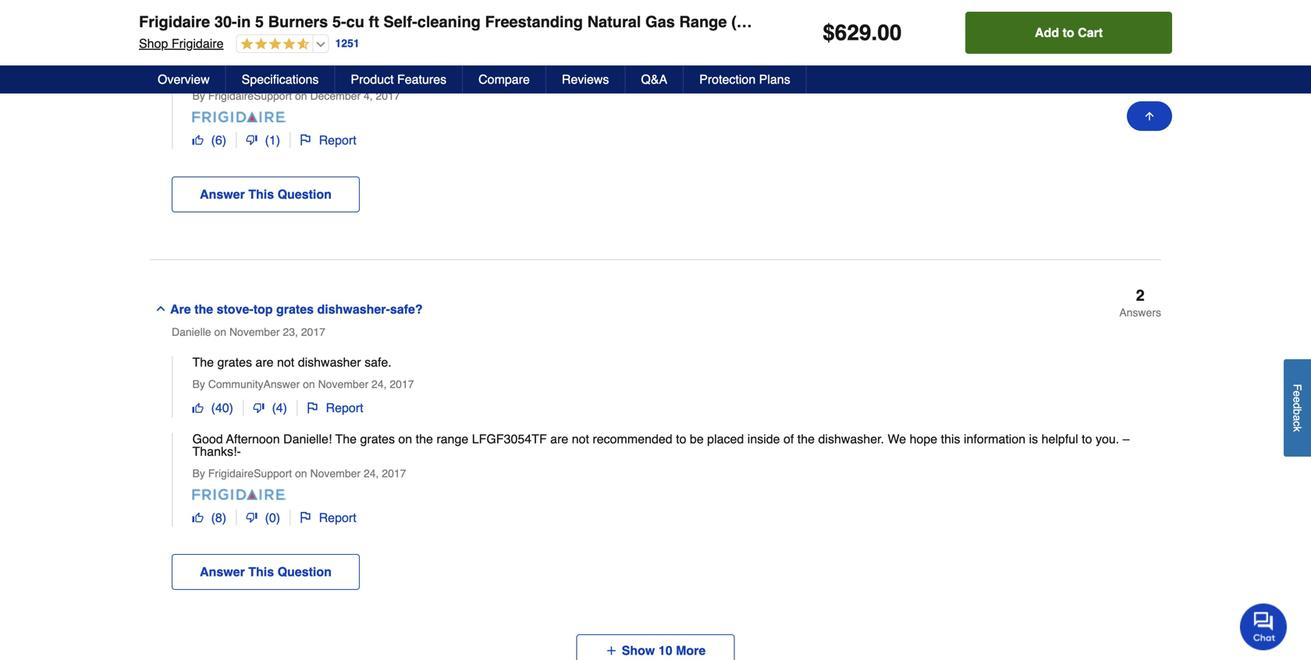 Task type: locate. For each thing, give the bounding box(es) containing it.
overview button
[[142, 66, 226, 94]]

good afternoon danielle! the grates on the range lfgf3054tf are not recommended to be placed inside of the dishwasher. we hope this information is helpful to you. – thanks!-
[[192, 432, 1130, 459]]

frigidaire
[[139, 13, 210, 31], [172, 36, 224, 51]]

flag image inside communityanswer's answer on november 24, 2017 'element'
[[307, 403, 318, 414]]

features
[[397, 72, 446, 87]]

answer down '6'
[[200, 187, 245, 202]]

1 vertical spatial ( 4 )
[[272, 401, 287, 416]]

flag image for ( 4 )
[[307, 403, 318, 414]]

0 vertical spatial information
[[597, 67, 658, 81]]

either
[[373, 67, 404, 81]]

report left ft
[[326, 23, 363, 38]]

to
[[1063, 25, 1074, 40], [1045, 54, 1055, 69], [715, 67, 725, 81], [676, 432, 686, 447], [1082, 432, 1092, 447]]

2 horizontal spatial the
[[335, 432, 357, 447]]

helpful
[[674, 67, 711, 81], [1041, 432, 1078, 447]]

flag image
[[300, 135, 311, 146], [307, 403, 318, 414], [300, 513, 311, 524]]

flag image for ( 0 )
[[300, 513, 311, 524]]

2 vertical spatial by
[[192, 468, 205, 480]]

8
[[215, 511, 222, 525]]

cord left and
[[916, 54, 940, 69]]

this inside danielle's question on november 23, 2017 element
[[248, 565, 274, 580]]

1 by from the top
[[192, 90, 205, 102]]

the
[[194, 302, 213, 317], [416, 432, 433, 447], [797, 432, 815, 447]]

report button inside communityanswer's answer on december 4, 2017 element
[[298, 22, 373, 38]]

2 vertical spatial the
[[335, 432, 357, 447]]

0 vertical spatial is
[[662, 67, 671, 81]]

by down danielle
[[192, 379, 205, 391]]

2 answer this question button from the top
[[172, 555, 360, 591]]

you. inside hey paul! the range lfgf3054tf requires an outlet with 120 volts, 60 hertz, 5 amps. this appliance does not come with a power cord and it would need to be purchased separately. a power cord can be either four or six feet long. we hope this information is helpful to you. –thanks!-
[[728, 67, 752, 81]]

1 vertical spatial helpful
[[1041, 432, 1078, 447]]

0 vertical spatial not
[[787, 54, 805, 69]]

1 frigidairesupport image from the top
[[192, 111, 286, 122]]

0 vertical spatial grates
[[276, 302, 314, 317]]

frigidairesupport
[[208, 90, 292, 102], [208, 468, 292, 480]]

2017 for lfgf3054tf
[[376, 90, 400, 102]]

1 horizontal spatial this
[[941, 432, 960, 447]]

4 down by communityanswer on november 24, 2017
[[276, 401, 283, 416]]

2 horizontal spatial not
[[787, 54, 805, 69]]

question for ( 0 )
[[277, 565, 332, 580]]

lfgf3054tf inside hey paul! the range lfgf3054tf requires an outlet with 120 volts, 60 hertz, 5 amps. this appliance does not come with a power cord and it would need to be purchased separately. a power cord can be either four or six feet long. we hope this information is helpful to you. –thanks!-
[[310, 54, 385, 69]]

1 horizontal spatial a
[[1291, 416, 1304, 422]]

on for danielle!
[[295, 468, 307, 480]]

hope left 60
[[542, 67, 570, 81]]

( 4 ) left flag image
[[272, 23, 287, 38]]

0 horizontal spatial are
[[256, 356, 274, 370]]

1 vertical spatial a
[[1291, 416, 1304, 422]]

report button inside frigidairesupport's answer on november 24, 2017 element
[[291, 510, 366, 526]]

report button for ( 22 )
[[298, 22, 373, 38]]

question inside danielle's question on november 23, 2017 element
[[277, 565, 332, 580]]

1 vertical spatial frigidaire
[[172, 36, 224, 51]]

on
[[295, 90, 307, 102], [214, 326, 226, 339], [303, 379, 315, 391], [398, 432, 412, 447], [295, 468, 307, 480]]

report inside frigidairesupport's answer on november 24, 2017 element
[[319, 511, 356, 525]]

this for range
[[248, 565, 274, 580]]

answer this question button down ( 0 )
[[172, 555, 360, 591]]

1
[[269, 133, 276, 147]]

thumb down image inside frigidairesupport's answer on december 4, 2017 element
[[246, 135, 257, 146]]

1 vertical spatial answer this question
[[200, 565, 332, 580]]

the down 4.6 stars image
[[250, 54, 271, 69]]

this inside hey paul! the range lfgf3054tf requires an outlet with 120 volts, 60 hertz, 5 amps. this appliance does not come with a power cord and it would need to be purchased separately. a power cord can be either four or six feet long. we hope this information is helpful to you. –thanks!-
[[574, 67, 593, 81]]

thumb down image down communityanswer
[[253, 403, 264, 414]]

placed
[[707, 432, 744, 447]]

2 answer from the top
[[200, 565, 245, 580]]

1 vertical spatial the
[[192, 356, 214, 370]]

power down 00
[[878, 54, 912, 69]]

) down by frigidairesupport on november 24, 2017
[[276, 511, 280, 525]]

1 thumb up image from the top
[[192, 25, 203, 36]]

q&a
[[641, 72, 667, 87]]

5 right 'in'
[[255, 13, 264, 31]]

)
[[229, 23, 233, 38], [283, 23, 287, 38], [222, 133, 226, 147], [276, 133, 280, 147], [229, 401, 233, 416], [283, 401, 287, 416], [222, 511, 226, 525], [276, 511, 280, 525]]

a
[[868, 54, 875, 69], [1291, 416, 1304, 422]]

0 horizontal spatial be
[[355, 67, 369, 81]]

helpful inside good afternoon danielle! the grates on the range lfgf3054tf are not recommended to be placed inside of the dishwasher. we hope this information is helpful to you. – thanks!-
[[1041, 432, 1078, 447]]

this inside good afternoon danielle! the grates on the range lfgf3054tf are not recommended to be placed inside of the dishwasher. we hope this information is helpful to you. – thanks!-
[[941, 432, 960, 447]]

frigidairesupport image
[[192, 111, 286, 122], [192, 490, 286, 500]]

answer this question button
[[172, 177, 360, 213], [172, 555, 360, 591]]

( 4 ) for ( 40 )
[[272, 401, 287, 416]]

cord left the can
[[304, 67, 328, 81]]

0 vertical spatial 24,
[[371, 379, 387, 391]]

( 4 )
[[272, 23, 287, 38], [272, 401, 287, 416]]

answer this question button down the 1
[[172, 177, 360, 213]]

grates
[[276, 302, 314, 317], [217, 356, 252, 370], [360, 432, 395, 447]]

report for ( 8 )
[[319, 511, 356, 525]]

1 vertical spatial is
[[1029, 432, 1038, 447]]

0 vertical spatial hope
[[542, 67, 570, 81]]

the inside button
[[194, 302, 213, 317]]

thumb up image inside communityanswer's answer on november 24, 2017 'element'
[[192, 403, 203, 414]]

1 with from the left
[[489, 54, 511, 69]]

1 frigidairesupport from the top
[[208, 90, 292, 102]]

by communityanswer on november 24, 2017
[[192, 379, 414, 391]]

2 answer this question from the top
[[200, 565, 332, 580]]

frigidairesupport down afternoon
[[208, 468, 292, 480]]

1 vertical spatial flag image
[[307, 403, 318, 414]]

are left 'recommended'
[[550, 432, 568, 447]]

thumb up image inside frigidairesupport's answer on november 24, 2017 element
[[192, 513, 203, 524]]

0
[[269, 511, 276, 525]]

1 horizontal spatial helpful
[[1041, 432, 1078, 447]]

1 vertical spatial this
[[248, 187, 274, 202]]

range
[[679, 13, 727, 31]]

be inside good afternoon danielle! the grates on the range lfgf3054tf are not recommended to be placed inside of the dishwasher. we hope this information is helpful to you. – thanks!-
[[690, 432, 704, 447]]

frigidairesupport image for ( 6 )
[[192, 111, 286, 122]]

5 inside hey paul! the range lfgf3054tf requires an outlet with 120 volts, 60 hertz, 5 amps. this appliance does not come with a power cord and it would need to be purchased separately. a power cord can be either four or six feet long. we hope this information is helpful to you. –thanks!-
[[625, 54, 632, 69]]

frigidairesupport inside frigidairesupport's answer on november 24, 2017 element
[[208, 468, 292, 480]]

the inside hey paul! the range lfgf3054tf requires an outlet with 120 volts, 60 hertz, 5 amps. this appliance does not come with a power cord and it would need to be purchased separately. a power cord can be either four or six feet long. we hope this information is helpful to you. –thanks!-
[[250, 54, 271, 69]]

1 answer this question button from the top
[[172, 177, 360, 213]]

you. left '–'
[[1096, 432, 1119, 447]]

4,
[[364, 90, 373, 102]]

e up d
[[1291, 391, 1304, 397]]

2 vertical spatial this
[[248, 565, 274, 580]]

( 22 )
[[211, 23, 233, 38]]

( left the '( 1 )' at the left top of page
[[211, 133, 215, 147]]

thumb down image right 'in'
[[253, 25, 264, 36]]

(black
[[731, 13, 778, 31]]

flag image right the '( 1 )' at the left top of page
[[300, 135, 311, 146]]

this down ( 0 )
[[248, 565, 274, 580]]

0 vertical spatial by
[[192, 90, 205, 102]]

0 vertical spatial 5
[[255, 13, 264, 31]]

0 vertical spatial ( 4 )
[[272, 23, 287, 38]]

24, inside frigidairesupport's answer on november 24, 2017 element
[[364, 468, 379, 480]]

0 vertical spatial helpful
[[674, 67, 711, 81]]

by inside frigidairesupport's answer on december 4, 2017 element
[[192, 90, 205, 102]]

thumb up image for ( 40 )
[[192, 403, 203, 414]]

3 by from the top
[[192, 468, 205, 480]]

1 e from the top
[[1291, 391, 1304, 397]]

thumb up image left '6'
[[192, 135, 203, 146]]

2 by from the top
[[192, 379, 205, 391]]

report down by frigidairesupport on november 24, 2017
[[319, 511, 356, 525]]

2 horizontal spatial grates
[[360, 432, 395, 447]]

answer for 8
[[200, 565, 245, 580]]

1 horizontal spatial information
[[964, 432, 1026, 447]]

not
[[787, 54, 805, 69], [277, 356, 294, 370], [572, 432, 589, 447]]

24, inside communityanswer's answer on november 24, 2017 'element'
[[371, 379, 387, 391]]

frigidaire up hey
[[172, 36, 224, 51]]

1 vertical spatial are
[[550, 432, 568, 447]]

are up communityanswer
[[256, 356, 274, 370]]

0 horizontal spatial hope
[[542, 67, 570, 81]]

( 40 )
[[211, 401, 233, 416]]

1 horizontal spatial are
[[550, 432, 568, 447]]

the grates are not dishwasher safe.
[[192, 356, 392, 370]]

report down by communityanswer on november 24, 2017
[[326, 401, 363, 416]]

2 frigidairesupport from the top
[[208, 468, 292, 480]]

0 vertical spatial thumb down image
[[253, 25, 264, 36]]

power right a
[[266, 67, 300, 81]]

0 vertical spatial answer this question
[[200, 187, 332, 202]]

you. inside good afternoon danielle! the grates on the range lfgf3054tf are not recommended to be placed inside of the dishwasher. we hope this information is helpful to you. – thanks!-
[[1096, 432, 1119, 447]]

1 horizontal spatial hope
[[910, 432, 937, 447]]

by inside communityanswer's answer on november 24, 2017 'element'
[[192, 379, 205, 391]]

1 horizontal spatial the
[[250, 54, 271, 69]]

) left 'in'
[[229, 23, 233, 38]]

to right add
[[1063, 25, 1074, 40]]

grates inside good afternoon danielle! the grates on the range lfgf3054tf are not recommended to be placed inside of the dishwasher. we hope this information is helpful to you. – thanks!-
[[360, 432, 395, 447]]

frigidaire 30-in 5 burners 5-cu ft self-cleaning freestanding natural gas range (black stainless steel)
[[139, 13, 898, 31]]

top
[[253, 302, 273, 317]]

0 vertical spatial are
[[256, 356, 274, 370]]

1 question from the top
[[277, 187, 332, 202]]

outlet
[[454, 54, 485, 69]]

.
[[871, 20, 877, 45]]

2 thumb up image from the top
[[192, 135, 203, 146]]

frigidairesupport's answer on december 4, 2017 element
[[172, 54, 1161, 150]]

can
[[332, 67, 352, 81]]

recommended
[[593, 432, 672, 447]]

flag image inside frigidairesupport's answer on december 4, 2017 element
[[300, 135, 311, 146]]

report inside communityanswer's answer on december 4, 2017 element
[[326, 23, 363, 38]]

) for ( 0 ) thumb down icon
[[276, 511, 280, 525]]

november down top
[[229, 326, 280, 339]]

flag image right 0
[[300, 513, 311, 524]]

4 inside 'element'
[[276, 401, 283, 416]]

1 vertical spatial grates
[[217, 356, 252, 370]]

thumb down image left ( 0 )
[[246, 513, 257, 524]]

we right long.
[[520, 67, 539, 81]]

november for are
[[318, 379, 368, 391]]

24,
[[371, 379, 387, 391], [364, 468, 379, 480]]

on inside frigidairesupport's answer on december 4, 2017 element
[[295, 90, 307, 102]]

show 10 more
[[622, 644, 706, 659]]

( left ( 0 )
[[211, 511, 215, 525]]

0 vertical spatial thumb up image
[[192, 25, 203, 36]]

this down the 1
[[248, 187, 274, 202]]

paul!
[[218, 54, 247, 69]]

are the stove-top grates dishwasher-safe?
[[170, 302, 423, 317]]

november down dishwasher
[[318, 379, 368, 391]]

question down ( 0 )
[[277, 565, 332, 580]]

0 vertical spatial frigidairesupport image
[[192, 111, 286, 122]]

) left the '( 1 )' at the left top of page
[[222, 133, 226, 147]]

appliance
[[700, 54, 753, 69]]

4
[[276, 23, 283, 38], [276, 401, 283, 416]]

and
[[944, 54, 964, 69]]

22
[[215, 23, 229, 38]]

1 vertical spatial thumb up image
[[192, 135, 203, 146]]

1 horizontal spatial lfgf3054tf
[[472, 432, 547, 447]]

1 vertical spatial information
[[964, 432, 1026, 447]]

5 right hertz,
[[625, 54, 632, 69]]

with up compare
[[489, 54, 511, 69]]

information inside hey paul! the range lfgf3054tf requires an outlet with 120 volts, 60 hertz, 5 amps. this appliance does not come with a power cord and it would need to be purchased separately. a power cord can be either four or six feet long. we hope this information is helpful to you. –thanks!-
[[597, 67, 658, 81]]

1 vertical spatial range
[[436, 432, 468, 447]]

report button inside communityanswer's answer on november 24, 2017 'element'
[[298, 400, 373, 416]]

flag image inside frigidairesupport's answer on november 24, 2017 element
[[300, 513, 311, 524]]

this
[[574, 67, 593, 81], [941, 432, 960, 447]]

1 horizontal spatial we
[[888, 432, 906, 447]]

1 vertical spatial 5
[[625, 54, 632, 69]]

stainless
[[782, 13, 851, 31]]

0 horizontal spatial information
[[597, 67, 658, 81]]

frigidairesupport down a
[[208, 90, 292, 102]]

grates up 23,
[[276, 302, 314, 317]]

hope
[[542, 67, 570, 81], [910, 432, 937, 447]]

( down communityanswer
[[272, 401, 276, 416]]

thumb down image left the 1
[[246, 135, 257, 146]]

2 4 from the top
[[276, 401, 283, 416]]

thumb down image
[[253, 25, 264, 36], [246, 135, 257, 146]]

be right the can
[[355, 67, 369, 81]]

answer down ( 8 )
[[200, 565, 245, 580]]

we inside hey paul! the range lfgf3054tf requires an outlet with 120 volts, 60 hertz, 5 amps. this appliance does not come with a power cord and it would need to be purchased separately. a power cord can be either four or six feet long. we hope this information is helpful to you. –thanks!-
[[520, 67, 539, 81]]

on for are
[[303, 379, 315, 391]]

frigidairesupport image up '6'
[[192, 111, 286, 122]]

communityanswer's answer on december 4, 2017 element
[[172, 0, 1161, 40]]

thumb up image up "shop frigidaire"
[[192, 25, 203, 36]]

is
[[662, 67, 671, 81], [1029, 432, 1038, 447]]

thumb up image for ( 6 )
[[192, 135, 203, 146]]

0 horizontal spatial is
[[662, 67, 671, 81]]

0 vertical spatial thumb down image
[[253, 403, 264, 414]]

0 horizontal spatial we
[[520, 67, 539, 81]]

a down .
[[868, 54, 875, 69]]

we right dishwasher.
[[888, 432, 906, 447]]

2017 for grates
[[382, 468, 406, 480]]

this right amps.
[[673, 54, 696, 69]]

d
[[1291, 403, 1304, 410]]

2017 for dishwasher
[[390, 379, 414, 391]]

1 horizontal spatial range
[[436, 432, 468, 447]]

0 vertical spatial a
[[868, 54, 875, 69]]

5-
[[332, 13, 346, 31]]

november inside frigidairesupport's answer on november 24, 2017 element
[[310, 468, 361, 480]]

$
[[823, 20, 835, 45]]

it
[[968, 54, 974, 69]]

1 horizontal spatial power
[[878, 54, 912, 69]]

of
[[784, 432, 794, 447]]

you. left does
[[728, 67, 752, 81]]

2 ( 4 ) from the top
[[272, 401, 287, 416]]

1 vertical spatial hope
[[910, 432, 937, 447]]

this for outlet
[[248, 187, 274, 202]]

this
[[673, 54, 696, 69], [248, 187, 274, 202], [248, 565, 274, 580]]

0 horizontal spatial a
[[868, 54, 875, 69]]

1 vertical spatial you.
[[1096, 432, 1119, 447]]

frigidairesupport inside frigidairesupport's answer on december 4, 2017 element
[[208, 90, 292, 102]]

frigidairesupport image up ( 8 )
[[192, 490, 286, 500]]

0 horizontal spatial cord
[[304, 67, 328, 81]]

0 vertical spatial you.
[[728, 67, 752, 81]]

1 vertical spatial question
[[277, 565, 332, 580]]

1 ( 4 ) from the top
[[272, 23, 287, 38]]

report down the december
[[319, 133, 356, 147]]

( up good
[[211, 401, 215, 416]]

chevron up image
[[155, 303, 167, 315]]

629
[[835, 20, 871, 45]]

( 6 )
[[211, 133, 226, 147]]

grates right 'danielle!'
[[360, 432, 395, 447]]

1 horizontal spatial grates
[[276, 302, 314, 317]]

0 vertical spatial we
[[520, 67, 539, 81]]

0 vertical spatial lfgf3054tf
[[310, 54, 385, 69]]

not up by communityanswer on november 24, 2017
[[277, 356, 294, 370]]

answer this question inside danielle's question on november 23, 2017 element
[[200, 565, 332, 580]]

1 vertical spatial answer
[[200, 565, 245, 580]]

1 vertical spatial 4
[[276, 401, 283, 416]]

23,
[[283, 326, 298, 339]]

2 answers
[[1119, 287, 1161, 319]]

thumb down image for ( 0 )
[[246, 513, 257, 524]]

1 vertical spatial answer this question button
[[172, 555, 360, 591]]

information
[[597, 67, 658, 81], [964, 432, 1026, 447]]

2017 inside 'element'
[[390, 379, 414, 391]]

plans
[[759, 72, 790, 87]]

shop
[[139, 36, 168, 51]]

thumb up image for ( 22 )
[[192, 25, 203, 36]]

1 vertical spatial november
[[318, 379, 368, 391]]

by inside frigidairesupport's answer on november 24, 2017 element
[[192, 468, 205, 480]]

1 vertical spatial frigidairesupport
[[208, 468, 292, 480]]

1 horizontal spatial is
[[1029, 432, 1038, 447]]

thumb up image left 40
[[192, 403, 203, 414]]

thumb up image left ( 8 )
[[192, 513, 203, 524]]

5
[[255, 13, 264, 31], [625, 54, 632, 69]]

30-
[[214, 13, 237, 31]]

frigidairesupport's answer on november 24, 2017 element
[[172, 432, 1161, 528]]

( left 'in'
[[211, 23, 215, 38]]

2 vertical spatial flag image
[[300, 513, 311, 524]]

answer this question down the 1
[[200, 187, 332, 202]]

00
[[877, 20, 902, 45]]

0 horizontal spatial with
[[489, 54, 511, 69]]

0 horizontal spatial the
[[192, 356, 214, 370]]

not left 'recommended'
[[572, 432, 589, 447]]

( 4 ) inside communityanswer's answer on december 4, 2017 element
[[272, 23, 287, 38]]

you.
[[728, 67, 752, 81], [1096, 432, 1119, 447]]

0 vertical spatial this
[[574, 67, 593, 81]]

) down by frigidairesupport on december 4, 2017
[[276, 133, 280, 147]]

2 frigidairesupport image from the top
[[192, 490, 286, 500]]

four
[[407, 67, 429, 81]]

0 vertical spatial answer
[[200, 187, 245, 202]]

overview
[[158, 72, 210, 87]]

the right 'danielle!'
[[335, 432, 357, 447]]

be down add to cart button
[[1059, 54, 1073, 69]]

range
[[275, 54, 307, 69], [436, 432, 468, 447]]

arrow up image
[[1143, 110, 1156, 123]]

1 thumb up image from the top
[[192, 403, 203, 414]]

thumb down image
[[253, 403, 264, 414], [246, 513, 257, 524]]

report button inside frigidairesupport's answer on december 4, 2017 element
[[291, 132, 366, 148]]

2 question from the top
[[277, 565, 332, 580]]

thumb down image for ( 4 )
[[253, 25, 264, 36]]

0 vertical spatial frigidairesupport
[[208, 90, 292, 102]]

1 horizontal spatial not
[[572, 432, 589, 447]]

be
[[1059, 54, 1073, 69], [355, 67, 369, 81], [690, 432, 704, 447]]

hope right dishwasher.
[[910, 432, 937, 447]]

answer this question down ( 0 )
[[200, 565, 332, 580]]

on inside communityanswer's answer on november 24, 2017 'element'
[[303, 379, 315, 391]]

( right 8
[[265, 511, 269, 525]]

e up b
[[1291, 397, 1304, 403]]

specifications button
[[226, 66, 335, 94]]

40
[[215, 401, 229, 416]]

grates inside button
[[276, 302, 314, 317]]

0 vertical spatial the
[[250, 54, 271, 69]]

2 answers element
[[1119, 287, 1161, 319]]

1 vertical spatial frigidairesupport image
[[192, 490, 286, 500]]

1 vertical spatial not
[[277, 356, 294, 370]]

compare
[[478, 72, 530, 87]]

( 4 ) down by communityanswer on november 24, 2017
[[272, 401, 287, 416]]

1 vertical spatial 24,
[[364, 468, 379, 480]]

by for good afternoon danielle! the grates on the range lfgf3054tf are not recommended to be placed inside of the dishwasher. we hope this information is helpful to you. – thanks!-
[[192, 468, 205, 480]]

4 left flag image
[[276, 23, 283, 38]]

question down the '( 1 )' at the left top of page
[[277, 187, 332, 202]]

2 horizontal spatial the
[[797, 432, 815, 447]]

to left does
[[715, 67, 725, 81]]

grates up communityanswer
[[217, 356, 252, 370]]

answer inside danielle's question on november 23, 2017 element
[[200, 565, 245, 580]]

be left placed
[[690, 432, 704, 447]]

1 answer this question from the top
[[200, 187, 332, 202]]

0 vertical spatial this
[[673, 54, 696, 69]]

0 horizontal spatial helpful
[[674, 67, 711, 81]]

1 vertical spatial thumb down image
[[246, 513, 257, 524]]

report inside frigidairesupport's answer on december 4, 2017 element
[[319, 133, 356, 147]]

0 horizontal spatial grates
[[217, 356, 252, 370]]

answer this question button inside danielle's question on november 23, 2017 element
[[172, 555, 360, 591]]

1 vertical spatial we
[[888, 432, 906, 447]]

thumb up image
[[192, 25, 203, 36], [192, 135, 203, 146]]

1 vertical spatial this
[[941, 432, 960, 447]]

the down danielle
[[192, 356, 214, 370]]

frigidaire up "shop frigidaire"
[[139, 13, 210, 31]]

by down "thanks!-"
[[192, 468, 205, 480]]

flag image down by communityanswer on november 24, 2017
[[307, 403, 318, 414]]

november down 'danielle!'
[[310, 468, 361, 480]]

by frigidairesupport on november 24, 2017
[[192, 468, 406, 480]]

with down '629'
[[842, 54, 864, 69]]

afternoon
[[226, 432, 280, 447]]

24, for dishwasher
[[371, 379, 387, 391]]

0 vertical spatial answer this question button
[[172, 177, 360, 213]]

thumb up image for ( 8 )
[[192, 513, 203, 524]]

( 4 ) inside communityanswer's answer on november 24, 2017 'element'
[[272, 401, 287, 416]]

( 4 ) for ( 22 )
[[272, 23, 287, 38]]

thumb up image
[[192, 403, 203, 414], [192, 513, 203, 524]]

1 answer from the top
[[200, 187, 245, 202]]

communityanswer's answer on november 24, 2017 element
[[172, 356, 1161, 418]]

with
[[489, 54, 511, 69], [842, 54, 864, 69]]

) down by communityanswer on november 24, 2017
[[283, 401, 287, 416]]

helpful inside hey paul! the range lfgf3054tf requires an outlet with 120 volts, 60 hertz, 5 amps. this appliance does not come with a power cord and it would need to be purchased separately. a power cord can be either four or six feet long. we hope this information is helpful to you. –thanks!-
[[674, 67, 711, 81]]

) left flag image
[[283, 23, 287, 38]]

2 with from the left
[[842, 54, 864, 69]]

report inside communityanswer's answer on november 24, 2017 'element'
[[326, 401, 363, 416]]

a up 'k'
[[1291, 416, 1304, 422]]

the
[[250, 54, 271, 69], [192, 356, 214, 370], [335, 432, 357, 447]]

1 horizontal spatial be
[[690, 432, 704, 447]]

not right does
[[787, 54, 805, 69]]

1 horizontal spatial 5
[[625, 54, 632, 69]]

cord
[[916, 54, 940, 69], [304, 67, 328, 81]]

plus image
[[605, 645, 618, 658]]

november inside communityanswer's answer on november 24, 2017 'element'
[[318, 379, 368, 391]]

by down overview
[[192, 90, 205, 102]]

thumb up image inside communityanswer's answer on december 4, 2017 element
[[192, 25, 203, 36]]

0 vertical spatial thumb up image
[[192, 403, 203, 414]]

hope inside good afternoon danielle! the grates on the range lfgf3054tf are not recommended to be placed inside of the dishwasher. we hope this information is helpful to you. – thanks!-
[[910, 432, 937, 447]]

stove-
[[217, 302, 253, 317]]

0 vertical spatial question
[[277, 187, 332, 202]]

0 horizontal spatial not
[[277, 356, 294, 370]]

2 thumb up image from the top
[[192, 513, 203, 524]]

1 horizontal spatial with
[[842, 54, 864, 69]]

1 4 from the top
[[276, 23, 283, 38]]

0 horizontal spatial the
[[194, 302, 213, 317]]

frigidairesupport image inside danielle's question on november 23, 2017 element
[[192, 490, 286, 500]]

safe?
[[390, 302, 423, 317]]

lfgf3054tf
[[310, 54, 385, 69], [472, 432, 547, 447]]



Task type: vqa. For each thing, say whether or not it's contained in the screenshot.
24, to the bottom
yes



Task type: describe. For each thing, give the bounding box(es) containing it.
not inside hey paul! the range lfgf3054tf requires an outlet with 120 volts, 60 hertz, 5 amps. this appliance does not come with a power cord and it would need to be purchased separately. a power cord can be either four or six feet long. we hope this information is helpful to you. –thanks!-
[[787, 54, 805, 69]]

c
[[1291, 422, 1304, 427]]

we inside good afternoon danielle! the grates on the range lfgf3054tf are not recommended to be placed inside of the dishwasher. we hope this information is helpful to you. – thanks!-
[[888, 432, 906, 447]]

k
[[1291, 427, 1304, 433]]

chat invite button image
[[1240, 604, 1288, 651]]

are inside communityanswer's answer on november 24, 2017 'element'
[[256, 356, 274, 370]]

24, for grates
[[364, 468, 379, 480]]

by for the grates are not dishwasher safe.
[[192, 379, 205, 391]]

by frigidairesupport on december 4, 2017
[[192, 90, 400, 102]]

cart
[[1078, 25, 1103, 40]]

reviews button
[[546, 66, 625, 94]]

an
[[437, 54, 451, 69]]

thumb down image for ( 4 )
[[253, 403, 264, 414]]

1 horizontal spatial the
[[416, 432, 433, 447]]

or
[[432, 67, 443, 81]]

grates inside communityanswer's answer on november 24, 2017 'element'
[[217, 356, 252, 370]]

answer this question for ( 1 )
[[200, 187, 332, 202]]

a inside hey paul! the range lfgf3054tf requires an outlet with 120 volts, 60 hertz, 5 amps. this appliance does not come with a power cord and it would need to be purchased separately. a power cord can be either four or six feet long. we hope this information is helpful to you. –thanks!-
[[868, 54, 875, 69]]

1 horizontal spatial cord
[[916, 54, 940, 69]]

f e e d b a c k button
[[1284, 360, 1311, 457]]

to inside button
[[1063, 25, 1074, 40]]

report for ( 22 )
[[326, 23, 363, 38]]

) for thumb down image for ( 4 )
[[283, 23, 287, 38]]

thumb down image for ( 1 )
[[246, 135, 257, 146]]

six
[[447, 67, 462, 81]]

natural
[[587, 13, 641, 31]]

self-
[[383, 13, 417, 31]]

show
[[622, 644, 655, 659]]

compare button
[[463, 66, 546, 94]]

f
[[1291, 385, 1304, 391]]

10
[[659, 644, 672, 659]]

report for ( 6 )
[[319, 133, 356, 147]]

a
[[256, 67, 263, 81]]

are inside good afternoon danielle! the grates on the range lfgf3054tf are not recommended to be placed inside of the dishwasher. we hope this information is helpful to you. – thanks!-
[[550, 432, 568, 447]]

lfgf3054tf inside good afternoon danielle! the grates on the range lfgf3054tf are not recommended to be placed inside of the dishwasher. we hope this information is helpful to you. – thanks!-
[[472, 432, 547, 447]]

6
[[215, 133, 222, 147]]

does
[[757, 54, 784, 69]]

danielle on november 23, 2017
[[172, 326, 325, 339]]

( 0 )
[[265, 511, 280, 525]]

) for thumb up icon corresponding to ( 6 )
[[222, 133, 226, 147]]

amps.
[[636, 54, 670, 69]]

4.6 stars image
[[237, 37, 309, 52]]

are the stove-top grates dishwasher-safe? button
[[150, 288, 959, 320]]

danielle!
[[283, 432, 332, 447]]

report button for ( 40 )
[[298, 400, 373, 416]]

on for the
[[295, 90, 307, 102]]

ft
[[369, 13, 379, 31]]

answer for 6
[[200, 187, 245, 202]]

to left placed
[[676, 432, 686, 447]]

danielle
[[172, 326, 211, 339]]

hertz,
[[588, 54, 622, 69]]

not inside communityanswer's answer on november 24, 2017 'element'
[[277, 356, 294, 370]]

frigidairesupport for afternoon
[[208, 468, 292, 480]]

add to cart
[[1035, 25, 1103, 40]]

add to cart button
[[966, 12, 1172, 54]]

report button for ( 6 )
[[291, 132, 366, 148]]

0 horizontal spatial 5
[[255, 13, 264, 31]]

december
[[310, 90, 361, 102]]

answer this question button for ( 0 )
[[172, 555, 360, 591]]

flag image
[[307, 25, 318, 36]]

on inside good afternoon danielle! the grates on the range lfgf3054tf are not recommended to be placed inside of the dishwasher. we hope this information is helpful to you. – thanks!-
[[398, 432, 412, 447]]

to right need
[[1045, 54, 1055, 69]]

the inside good afternoon danielle! the grates on the range lfgf3054tf are not recommended to be placed inside of the dishwasher. we hope this information is helpful to you. – thanks!-
[[335, 432, 357, 447]]

report button for ( 8 )
[[291, 510, 366, 526]]

not inside good afternoon danielle! the grates on the range lfgf3054tf are not recommended to be placed inside of the dishwasher. we hope this information is helpful to you. – thanks!-
[[572, 432, 589, 447]]

the inside communityanswer's answer on november 24, 2017 'element'
[[192, 356, 214, 370]]

danielle's question on november 23, 2017 element
[[150, 287, 1161, 610]]

frigidairesupport for paul!
[[208, 90, 292, 102]]

) for ( 4 ) thumb down icon
[[283, 401, 287, 416]]

( right ( 6 )
[[265, 133, 269, 147]]

specifications
[[242, 72, 319, 87]]

in
[[237, 13, 251, 31]]

this inside hey paul! the range lfgf3054tf requires an outlet with 120 volts, 60 hertz, 5 amps. this appliance does not come with a power cord and it would need to be purchased separately. a power cord can be either four or six feet long. we hope this information is helpful to you. –thanks!-
[[673, 54, 696, 69]]

come
[[808, 54, 839, 69]]

flag image for ( 1 )
[[300, 135, 311, 146]]

a inside button
[[1291, 416, 1304, 422]]

product features button
[[335, 66, 463, 94]]

answer this question button for ( 1 )
[[172, 177, 360, 213]]

thanks!-
[[192, 445, 241, 459]]

information inside good afternoon danielle! the grates on the range lfgf3054tf are not recommended to be placed inside of the dishwasher. we hope this information is helpful to you. – thanks!-
[[964, 432, 1026, 447]]

purchased
[[1076, 54, 1134, 69]]

) left ( 0 )
[[222, 511, 226, 525]]

is inside hey paul! the range lfgf3054tf requires an outlet with 120 volts, 60 hertz, 5 amps. this appliance does not come with a power cord and it would need to be purchased separately. a power cord can be either four or six feet long. we hope this information is helpful to you. –thanks!-
[[662, 67, 671, 81]]

range inside good afternoon danielle! the grates on the range lfgf3054tf are not recommended to be placed inside of the dishwasher. we hope this information is helpful to you. – thanks!-
[[436, 432, 468, 447]]

) for thumb down image inside frigidairesupport's answer on december 4, 2017 element
[[276, 133, 280, 147]]

separately.
[[192, 67, 253, 81]]

communityanswer
[[208, 379, 300, 391]]

0 vertical spatial november
[[229, 326, 280, 339]]

1251
[[335, 37, 359, 50]]

$ 629 . 00
[[823, 20, 902, 45]]

hope inside hey paul! the range lfgf3054tf requires an outlet with 120 volts, 60 hertz, 5 amps. this appliance does not come with a power cord and it would need to be purchased separately. a power cord can be either four or six feet long. we hope this information is helpful to you. –thanks!-
[[542, 67, 570, 81]]

product features
[[351, 72, 446, 87]]

safe.
[[364, 356, 392, 370]]

protection plans button
[[684, 66, 807, 94]]

reviews
[[562, 72, 609, 87]]

report for ( 40 )
[[326, 401, 363, 416]]

2
[[1136, 287, 1145, 305]]

2 horizontal spatial be
[[1059, 54, 1073, 69]]

( 1 )
[[265, 133, 280, 147]]

feet
[[466, 67, 486, 81]]

november for danielle!
[[310, 468, 361, 480]]

long.
[[490, 67, 517, 81]]

0 vertical spatial frigidaire
[[139, 13, 210, 31]]

q&a button
[[625, 66, 684, 94]]

120
[[514, 54, 535, 69]]

) down communityanswer
[[229, 401, 233, 416]]

question for ( 1 )
[[277, 187, 332, 202]]

requires
[[389, 54, 434, 69]]

dishwasher
[[298, 356, 361, 370]]

answer this question for ( 0 )
[[200, 565, 332, 580]]

by for hey paul! the range lfgf3054tf requires an outlet with 120 volts, 60 hertz, 5 amps. this appliance does not come with a power cord and it would need to be purchased separately. a power cord can be either four or six feet long. we hope this information is helpful to you. –thanks!-
[[192, 90, 205, 102]]

range inside hey paul! the range lfgf3054tf requires an outlet with 120 volts, 60 hertz, 5 amps. this appliance does not come with a power cord and it would need to be purchased separately. a power cord can be either four or six feet long. we hope this information is helpful to you. –thanks!-
[[275, 54, 307, 69]]

f e e d b a c k
[[1291, 385, 1304, 433]]

frigidairesupport image for ( 8 )
[[192, 490, 286, 500]]

burners
[[268, 13, 328, 31]]

( right 'in'
[[272, 23, 276, 38]]

freestanding
[[485, 13, 583, 31]]

good
[[192, 432, 223, 447]]

volts,
[[538, 54, 568, 69]]

need
[[1014, 54, 1041, 69]]

is inside good afternoon danielle! the grates on the range lfgf3054tf are not recommended to be placed inside of the dishwasher. we hope this information is helpful to you. – thanks!-
[[1029, 432, 1038, 447]]

hey
[[192, 54, 215, 69]]

cleaning
[[417, 13, 481, 31]]

–
[[1123, 432, 1130, 447]]

2 e from the top
[[1291, 397, 1304, 403]]

hey paul! the range lfgf3054tf requires an outlet with 120 volts, 60 hertz, 5 amps. this appliance does not come with a power cord and it would need to be purchased separately. a power cord can be either four or six feet long. we hope this information is helpful to you. –thanks!-
[[192, 54, 1134, 81]]

gas
[[645, 13, 675, 31]]

4 for ( 40 )
[[276, 401, 283, 416]]

4 for ( 22 )
[[276, 23, 283, 38]]

to left '–'
[[1082, 432, 1092, 447]]

60
[[571, 54, 585, 69]]

inside
[[747, 432, 780, 447]]

steel)
[[855, 13, 898, 31]]

cu
[[346, 13, 364, 31]]

0 horizontal spatial power
[[266, 67, 300, 81]]

are
[[170, 302, 191, 317]]

grates for stove-
[[276, 302, 314, 317]]

answers
[[1119, 307, 1161, 319]]

) for thumb up icon within communityanswer's answer on december 4, 2017 element
[[229, 23, 233, 38]]

( 8 )
[[211, 511, 226, 525]]

grates for danielle!
[[360, 432, 395, 447]]



